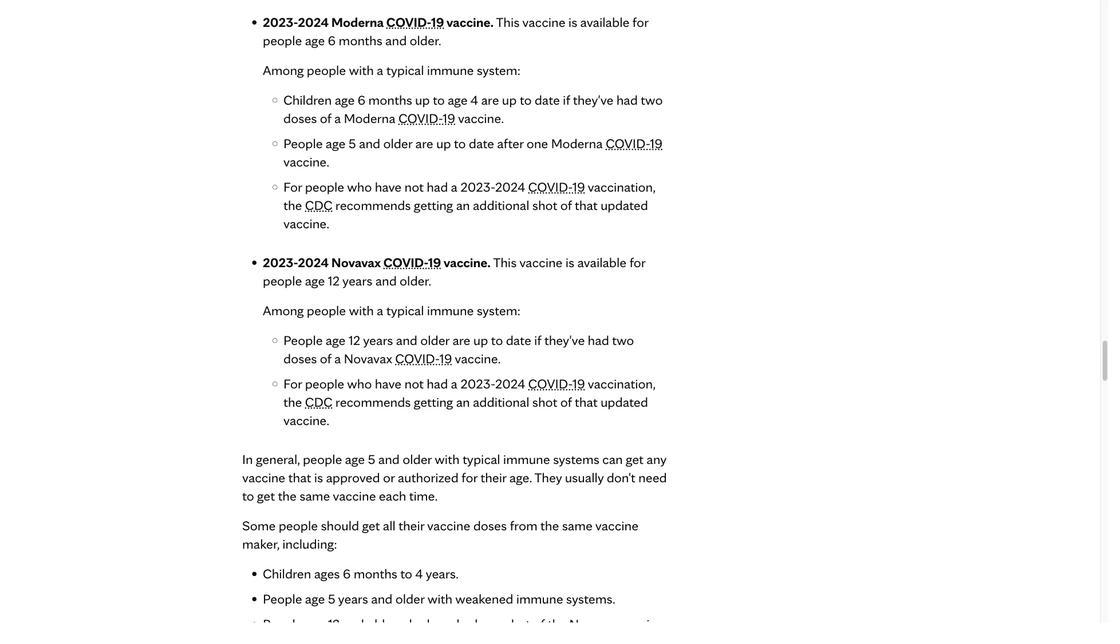 Task type: locate. For each thing, give the bounding box(es) containing it.
1 vertical spatial 6
[[358, 92, 366, 108]]

covid-19 vaccine. for are
[[395, 350, 501, 367]]

4 inside children age 6 months up to age 4 are up to date if they've had two doses of a moderna
[[471, 92, 478, 108]]

from
[[510, 518, 538, 534]]

for for this vaccine is available for people age 12 years and older.
[[630, 254, 646, 271]]

age
[[305, 32, 325, 49], [335, 92, 355, 108], [448, 92, 468, 108], [326, 135, 346, 152], [305, 273, 325, 289], [326, 332, 346, 349], [345, 451, 365, 468], [305, 591, 325, 608]]

2 horizontal spatial 6
[[358, 92, 366, 108]]

months inside children age 6 months up to age 4 are up to date if they've had two doses of a moderna
[[369, 92, 412, 108]]

their inside some people should get all their vaccine doses from the same vaccine maker, including:
[[399, 518, 425, 534]]

0 vertical spatial for
[[633, 14, 649, 30]]

0 horizontal spatial their
[[399, 518, 425, 534]]

0 vertical spatial additional
[[473, 197, 529, 214]]

vaccination, the down the people age 5 and older are up to date after one moderna covid-19 vaccine.
[[283, 179, 655, 214]]

system: up people age 12 years and older are up to date if they've had two doses of a novavax
[[477, 302, 521, 319]]

people for doses
[[283, 332, 323, 349]]

0 vertical spatial 5
[[349, 135, 356, 152]]

people
[[263, 32, 302, 49], [307, 62, 346, 78], [305, 179, 344, 195], [263, 273, 302, 289], [307, 302, 346, 319], [305, 376, 344, 392], [303, 451, 342, 468], [279, 518, 318, 534]]

0 vertical spatial children
[[283, 92, 332, 108]]

1 vertical spatial same
[[562, 518, 593, 534]]

0 horizontal spatial 12
[[328, 273, 340, 289]]

is
[[569, 14, 577, 30], [566, 254, 574, 271], [314, 470, 323, 486]]

2 vertical spatial months
[[354, 566, 397, 582]]

1 vertical spatial for
[[630, 254, 646, 271]]

6 inside children age 6 months up to age 4 are up to date if they've had two doses of a moderna
[[358, 92, 366, 108]]

2 vertical spatial 5
[[328, 591, 335, 608]]

among people with a typical immune system:
[[263, 62, 521, 78], [263, 302, 521, 319]]

with up authorized
[[435, 451, 460, 468]]

immune down this vaccine is available for people age 6 months and older.
[[427, 62, 474, 78]]

available
[[580, 14, 630, 30], [577, 254, 627, 271]]

additional
[[473, 197, 529, 214], [473, 394, 529, 411]]

in general, people age 5 and older with typical immune systems can get any vaccine that is approved or authorized for their age. they usually don't need to get the same vaccine each time.
[[242, 451, 667, 504]]

2 shot from the top
[[532, 394, 557, 411]]

their left age.
[[481, 470, 507, 486]]

19 inside the people age 5 and older are up to date after one moderna covid-19 vaccine.
[[650, 135, 663, 152]]

1 among people with a typical immune system: from the top
[[263, 62, 521, 78]]

maker,
[[242, 536, 280, 553]]

0 horizontal spatial get
[[257, 488, 275, 504]]

this inside this vaccine is available for people age 6 months and older.
[[496, 14, 520, 30]]

2024
[[298, 14, 329, 30], [495, 179, 525, 195], [298, 254, 329, 271], [495, 376, 525, 392]]

0 vertical spatial is
[[569, 14, 577, 30]]

1 vertical spatial get
[[257, 488, 275, 504]]

1 for from the top
[[283, 179, 302, 195]]

available for this vaccine is available for people age 6 months and older.
[[580, 14, 630, 30]]

that inside the 'in general, people age 5 and older with typical immune systems can get any vaccine that is approved or authorized for their age. they usually don't need to get the same vaccine each time.'
[[288, 470, 311, 486]]

older. down 2023-2024 moderna covid-19 vaccine.
[[410, 32, 441, 49]]

older. for 2023-2024 novavax
[[400, 273, 431, 289]]

age inside this vaccine is available for people age 12 years and older.
[[305, 273, 325, 289]]

0 vertical spatial have
[[375, 179, 402, 195]]

each
[[379, 488, 406, 504]]

are inside people age 12 years and older are up to date if they've had two doses of a novavax
[[453, 332, 470, 349]]

get left any
[[626, 451, 644, 468]]

immune
[[427, 62, 474, 78], [427, 302, 474, 319], [503, 451, 550, 468], [516, 591, 563, 608]]

people for vaccine.
[[283, 135, 323, 152]]

2 among people with a typical immune system: from the top
[[263, 302, 521, 319]]

older. inside this vaccine is available for people age 6 months and older.
[[410, 32, 441, 49]]

years inside this vaccine is available for people age 12 years and older.
[[342, 273, 372, 289]]

this inside this vaccine is available for people age 12 years and older.
[[493, 254, 517, 271]]

2 for from the top
[[283, 376, 302, 392]]

0 vertical spatial their
[[481, 470, 507, 486]]

older. inside this vaccine is available for people age 12 years and older.
[[400, 273, 431, 289]]

some people should get all their vaccine doses from the same vaccine maker, including:
[[242, 518, 639, 553]]

2 vertical spatial people
[[263, 591, 302, 608]]

same up "should"
[[300, 488, 330, 504]]

1 vertical spatial children
[[263, 566, 311, 582]]

0 vertical spatial an
[[456, 197, 470, 214]]

are
[[481, 92, 499, 108], [415, 135, 433, 152], [453, 332, 470, 349]]

1 vertical spatial system:
[[477, 302, 521, 319]]

0 vertical spatial typical
[[386, 62, 424, 78]]

novavax inside people age 12 years and older are up to date if they've had two doses of a novavax
[[344, 350, 392, 367]]

1 vertical spatial not
[[405, 376, 424, 392]]

moderna inside the people age 5 and older are up to date after one moderna covid-19 vaccine.
[[551, 135, 603, 152]]

recommends
[[335, 197, 411, 214], [335, 394, 411, 411]]

two inside children age 6 months up to age 4 are up to date if they've had two doses of a moderna
[[641, 92, 663, 108]]

1 vertical spatial cdc
[[305, 394, 332, 411]]

date inside the people age 5 and older are up to date after one moderna covid-19 vaccine.
[[469, 135, 494, 152]]

need
[[639, 470, 667, 486]]

0 vertical spatial shot
[[532, 197, 557, 214]]

0 horizontal spatial date
[[469, 135, 494, 152]]

2 vertical spatial years
[[338, 591, 368, 608]]

time.
[[409, 488, 438, 504]]

is inside this vaccine is available for people age 12 years and older.
[[566, 254, 574, 271]]

children for children age 6 months up to age 4 are up to date if they've had two doses of a moderna
[[283, 92, 332, 108]]

1 horizontal spatial date
[[506, 332, 531, 349]]

children
[[283, 92, 332, 108], [263, 566, 311, 582]]

2 vertical spatial is
[[314, 470, 323, 486]]

vaccine
[[522, 14, 566, 30], [520, 254, 563, 271], [242, 470, 285, 486], [333, 488, 376, 504], [427, 518, 470, 534], [595, 518, 639, 534]]

vaccination,
[[588, 179, 655, 195], [588, 376, 655, 392]]

0 vertical spatial same
[[300, 488, 330, 504]]

same
[[300, 488, 330, 504], [562, 518, 593, 534]]

1 vertical spatial shot
[[532, 394, 557, 411]]

0 horizontal spatial two
[[612, 332, 634, 349]]

system:
[[477, 62, 521, 78], [477, 302, 521, 319]]

1 horizontal spatial 12
[[349, 332, 360, 349]]

don't
[[607, 470, 636, 486]]

shot
[[532, 197, 557, 214], [532, 394, 557, 411]]

0 vertical spatial recommends getting an additional shot of that updated vaccine.
[[283, 197, 648, 232]]

2 vertical spatial are
[[453, 332, 470, 349]]

had inside children age 6 months up to age 4 are up to date if they've had two doses of a moderna
[[617, 92, 638, 108]]

19
[[431, 14, 444, 30], [443, 110, 455, 126], [650, 135, 663, 152], [573, 179, 585, 195], [428, 254, 441, 271], [440, 350, 452, 367], [573, 376, 585, 392]]

2 recommends from the top
[[335, 394, 411, 411]]

who
[[347, 179, 372, 195], [347, 376, 372, 392]]

0 horizontal spatial if
[[534, 332, 541, 349]]

is inside the 'in general, people age 5 and older with typical immune systems can get any vaccine that is approved or authorized for their age. they usually don't need to get the same vaccine each time.'
[[314, 470, 323, 486]]

1 horizontal spatial two
[[641, 92, 663, 108]]

and inside this vaccine is available for people age 6 months and older.
[[385, 32, 407, 49]]

1 among from the top
[[263, 62, 304, 78]]

a
[[377, 62, 383, 78], [334, 110, 341, 126], [451, 179, 458, 195], [377, 302, 383, 319], [334, 350, 341, 367], [451, 376, 458, 392]]

0 vertical spatial doses
[[283, 110, 317, 126]]

and
[[385, 32, 407, 49], [359, 135, 380, 152], [375, 273, 397, 289], [396, 332, 417, 349], [378, 451, 400, 468], [371, 591, 393, 608]]

0 vertical spatial 4
[[471, 92, 478, 108]]

they've
[[573, 92, 614, 108], [544, 332, 585, 349]]

immune inside the 'in general, people age 5 and older with typical immune systems can get any vaccine that is approved or authorized for their age. they usually don't need to get the same vaccine each time.'
[[503, 451, 550, 468]]

for people who have not had a 2023-2024 covid-19
[[283, 179, 585, 195], [283, 376, 585, 392]]

covid-
[[386, 14, 431, 30], [399, 110, 443, 126], [606, 135, 650, 152], [528, 179, 573, 195], [384, 254, 428, 271], [395, 350, 440, 367], [528, 376, 573, 392]]

to inside the 'in general, people age 5 and older with typical immune systems can get any vaccine that is approved or authorized for their age. they usually don't need to get the same vaccine each time.'
[[242, 488, 254, 504]]

people inside some people should get all their vaccine doses from the same vaccine maker, including:
[[279, 518, 318, 534]]

vaccine inside this vaccine is available for people age 12 years and older.
[[520, 254, 563, 271]]

1 vaccination, from the top
[[588, 179, 655, 195]]

older. down 2023-2024 novavax covid-19 vaccine.
[[400, 273, 431, 289]]

should
[[321, 518, 359, 534]]

2 among from the top
[[263, 302, 304, 319]]

1 vertical spatial novavax
[[344, 350, 392, 367]]

1 vertical spatial two
[[612, 332, 634, 349]]

to inside the people age 5 and older are up to date after one moderna covid-19 vaccine.
[[454, 135, 466, 152]]

people inside people age 12 years and older are up to date if they've had two doses of a novavax
[[283, 332, 323, 349]]

5 inside the 'in general, people age 5 and older with typical immune systems can get any vaccine that is approved or authorized for their age. they usually don't need to get the same vaccine each time.'
[[368, 451, 375, 468]]

get up some
[[257, 488, 275, 504]]

the
[[283, 197, 302, 214], [283, 394, 302, 411], [278, 488, 297, 504], [541, 518, 559, 534]]

0 vertical spatial vaccination,
[[588, 179, 655, 195]]

1 horizontal spatial same
[[562, 518, 593, 534]]

0 vertical spatial system:
[[477, 62, 521, 78]]

two inside people age 12 years and older are up to date if they've had two doses of a novavax
[[612, 332, 634, 349]]

2 vertical spatial get
[[362, 518, 380, 534]]

doses inside children age 6 months up to age 4 are up to date if they've had two doses of a moderna
[[283, 110, 317, 126]]

covid- inside the people age 5 and older are up to date after one moderna covid-19 vaccine.
[[606, 135, 650, 152]]

doses inside people age 12 years and older are up to date if they've had two doses of a novavax
[[283, 350, 317, 367]]

2 vertical spatial doses
[[473, 518, 507, 534]]

moderna
[[331, 14, 384, 30], [344, 110, 396, 126], [551, 135, 603, 152]]

6
[[328, 32, 336, 49], [358, 92, 366, 108], [343, 566, 351, 582]]

vaccine inside this vaccine is available for people age 6 months and older.
[[522, 14, 566, 30]]

is for had
[[566, 254, 574, 271]]

1 vertical spatial among
[[263, 302, 304, 319]]

4 left 'years.' at left
[[415, 566, 423, 582]]

get left all
[[362, 518, 380, 534]]

novavax
[[331, 254, 381, 271], [344, 350, 392, 367]]

1 vertical spatial 12
[[349, 332, 360, 349]]

2 vertical spatial that
[[288, 470, 311, 486]]

this vaccine is available for people age 12 years and older.
[[263, 254, 646, 289]]

0 vertical spatial they've
[[573, 92, 614, 108]]

all
[[383, 518, 396, 534]]

0 vertical spatial years
[[342, 273, 372, 289]]

an down people age 12 years and older are up to date if they've had two doses of a novavax
[[456, 394, 470, 411]]

doses
[[283, 110, 317, 126], [283, 350, 317, 367], [473, 518, 507, 534]]

getting
[[414, 197, 453, 214], [414, 394, 453, 411]]

2 horizontal spatial date
[[535, 92, 560, 108]]

with down 'years.' at left
[[428, 591, 452, 608]]

that
[[575, 197, 598, 214], [575, 394, 598, 411], [288, 470, 311, 486]]

12
[[328, 273, 340, 289], [349, 332, 360, 349]]

1 horizontal spatial 4
[[471, 92, 478, 108]]

for inside the 'in general, people age 5 and older with typical immune systems can get any vaccine that is approved or authorized for their age. they usually don't need to get the same vaccine each time.'
[[462, 470, 478, 486]]

older.
[[410, 32, 441, 49], [400, 273, 431, 289]]

weakened
[[455, 591, 513, 608]]

0 vertical spatial covid-19 vaccine.
[[399, 110, 504, 126]]

2 vertical spatial typical
[[463, 451, 500, 468]]

usually
[[565, 470, 604, 486]]

2 horizontal spatial are
[[481, 92, 499, 108]]

to
[[433, 92, 445, 108], [520, 92, 532, 108], [454, 135, 466, 152], [491, 332, 503, 349], [242, 488, 254, 504], [400, 566, 412, 582]]

among people with a typical immune system: down 2023-2024 novavax covid-19 vaccine.
[[263, 302, 521, 319]]

0 vertical spatial for people who have not had a 2023-2024 covid-19
[[283, 179, 585, 195]]

0 vertical spatial 12
[[328, 273, 340, 289]]

children age 6 months up to age 4 are up to date if they've had two doses of a moderna
[[283, 92, 663, 126]]

0 horizontal spatial are
[[415, 135, 433, 152]]

vaccination, the down people age 12 years and older are up to date if they've had two doses of a novavax
[[283, 376, 655, 411]]

their
[[481, 470, 507, 486], [399, 518, 425, 534]]

people inside the 'in general, people age 5 and older with typical immune systems can get any vaccine that is approved or authorized for their age. they usually don't need to get the same vaccine each time.'
[[303, 451, 342, 468]]

with down 2023-2024 moderna covid-19 vaccine.
[[349, 62, 374, 78]]

0 vertical spatial that
[[575, 197, 598, 214]]

not
[[405, 179, 424, 195], [405, 376, 424, 392]]

vaccination, the
[[283, 179, 655, 214], [283, 376, 655, 411]]

recommends getting an additional shot of that updated vaccine.
[[283, 197, 648, 232], [283, 394, 648, 429]]

years inside people age 12 years and older are up to date if they've had two doses of a novavax
[[363, 332, 393, 349]]

2 horizontal spatial get
[[626, 451, 644, 468]]

1 horizontal spatial 6
[[343, 566, 351, 582]]

1 vertical spatial this
[[493, 254, 517, 271]]

0 vertical spatial older.
[[410, 32, 441, 49]]

system: up children age 6 months up to age 4 are up to date if they've had two doses of a moderna
[[477, 62, 521, 78]]

cdc
[[305, 197, 332, 214], [305, 394, 332, 411]]

1 vertical spatial for people who have not had a 2023-2024 covid-19
[[283, 376, 585, 392]]

children inside children age 6 months up to age 4 are up to date if they've had two doses of a moderna
[[283, 92, 332, 108]]

immune left systems.
[[516, 591, 563, 608]]

a inside people age 12 years and older are up to date if they've had two doses of a novavax
[[334, 350, 341, 367]]

0 vertical spatial this
[[496, 14, 520, 30]]

available inside this vaccine is available for people age 12 years and older.
[[577, 254, 627, 271]]

available inside this vaccine is available for people age 6 months and older.
[[580, 14, 630, 30]]

0 vertical spatial among people with a typical immune system:
[[263, 62, 521, 78]]

older. for 2023-2024 moderna
[[410, 32, 441, 49]]

and inside people age 12 years and older are up to date if they've had two doses of a novavax
[[396, 332, 417, 349]]

this vaccine is available for people age 6 months and older.
[[263, 14, 649, 49]]

for inside this vaccine is available for people age 12 years and older.
[[630, 254, 646, 271]]

1 vertical spatial who
[[347, 376, 372, 392]]

ages
[[314, 566, 340, 582]]

1 vertical spatial is
[[566, 254, 574, 271]]

1 have from the top
[[375, 179, 402, 195]]

1 horizontal spatial get
[[362, 518, 380, 534]]

2 horizontal spatial 5
[[368, 451, 375, 468]]

6 for age
[[358, 92, 366, 108]]

0 horizontal spatial 6
[[328, 32, 336, 49]]

1 vertical spatial among people with a typical immune system:
[[263, 302, 521, 319]]

the inside the 'in general, people age 5 and older with typical immune systems can get any vaccine that is approved or authorized for their age. they usually don't need to get the same vaccine each time.'
[[278, 488, 297, 504]]

1 vertical spatial for
[[283, 376, 302, 392]]

if inside people age 12 years and older are up to date if they've had two doses of a novavax
[[534, 332, 541, 349]]

0 vertical spatial for
[[283, 179, 302, 195]]

years
[[342, 273, 372, 289], [363, 332, 393, 349], [338, 591, 368, 608]]

among people with a typical immune system: for months
[[263, 62, 521, 78]]

1 vertical spatial that
[[575, 394, 598, 411]]

any
[[647, 451, 667, 468]]

2 vertical spatial for
[[462, 470, 478, 486]]

4 up the people age 5 and older are up to date after one moderna covid-19 vaccine.
[[471, 92, 478, 108]]

immune up age.
[[503, 451, 550, 468]]

2023-
[[263, 14, 298, 30], [461, 179, 495, 195], [263, 254, 298, 271], [461, 376, 495, 392]]

1 vertical spatial older.
[[400, 273, 431, 289]]

2023-2024 novavax covid-19 vaccine.
[[263, 254, 491, 271]]

among people with a typical immune system: down 2023-2024 moderna covid-19 vaccine.
[[263, 62, 521, 78]]

for inside this vaccine is available for people age 6 months and older.
[[633, 14, 649, 30]]

the inside some people should get all their vaccine doses from the same vaccine maker, including:
[[541, 518, 559, 534]]

up inside people age 12 years and older are up to date if they've had two doses of a novavax
[[473, 332, 488, 349]]

have
[[375, 179, 402, 195], [375, 376, 402, 392]]

2 system: from the top
[[477, 302, 521, 319]]

vaccine.
[[447, 14, 494, 30], [458, 110, 504, 126], [283, 153, 329, 170], [283, 215, 329, 232], [444, 254, 491, 271], [455, 350, 501, 367], [283, 412, 329, 429]]

up
[[415, 92, 430, 108], [502, 92, 517, 108], [436, 135, 451, 152], [473, 332, 488, 349]]

an down the people age 5 and older are up to date after one moderna covid-19 vaccine.
[[456, 197, 470, 214]]

in
[[242, 451, 253, 468]]

if
[[563, 92, 570, 108], [534, 332, 541, 349]]

age inside people age 12 years and older are up to date if they've had two doses of a novavax
[[326, 332, 346, 349]]

1 vertical spatial date
[[469, 135, 494, 152]]

2 an from the top
[[456, 394, 470, 411]]

this for 2023-2024 moderna covid-19 vaccine.
[[496, 14, 520, 30]]

1 who from the top
[[347, 179, 372, 195]]

0 vertical spatial 6
[[328, 32, 336, 49]]

1 vertical spatial getting
[[414, 394, 453, 411]]

are inside the people age 5 and older are up to date after one moderna covid-19 vaccine.
[[415, 135, 433, 152]]

for people who have not had a 2023-2024 covid-19 down the people age 5 and older are up to date after one moderna covid-19 vaccine.
[[283, 179, 585, 195]]

2 recommends getting an additional shot of that updated vaccine. from the top
[[283, 394, 648, 429]]

of
[[320, 110, 331, 126], [560, 197, 572, 214], [320, 350, 331, 367], [560, 394, 572, 411]]

0 vertical spatial months
[[339, 32, 382, 49]]

and inside this vaccine is available for people age 12 years and older.
[[375, 273, 397, 289]]

2 have from the top
[[375, 376, 402, 392]]

months
[[339, 32, 382, 49], [369, 92, 412, 108], [354, 566, 397, 582]]

5
[[349, 135, 356, 152], [368, 451, 375, 468], [328, 591, 335, 608]]

their right all
[[399, 518, 425, 534]]

is inside this vaccine is available for people age 6 months and older.
[[569, 14, 577, 30]]

typical
[[386, 62, 424, 78], [386, 302, 424, 319], [463, 451, 500, 468]]

updated
[[601, 197, 648, 214], [601, 394, 648, 411]]

typical for up
[[386, 62, 424, 78]]

this
[[496, 14, 520, 30], [493, 254, 517, 271]]

months inside this vaccine is available for people age 6 months and older.
[[339, 32, 382, 49]]

with
[[349, 62, 374, 78], [349, 302, 374, 319], [435, 451, 460, 468], [428, 591, 452, 608]]

for people who have not had a 2023-2024 covid-19 down people age 12 years and older are up to date if they've had two doses of a novavax
[[283, 376, 585, 392]]

get
[[626, 451, 644, 468], [257, 488, 275, 504], [362, 518, 380, 534]]

people
[[283, 135, 323, 152], [283, 332, 323, 349], [263, 591, 302, 608]]

for
[[283, 179, 302, 195], [283, 376, 302, 392]]

0 vertical spatial are
[[481, 92, 499, 108]]

2 for people who have not had a 2023-2024 covid-19 from the top
[[283, 376, 585, 392]]

0 vertical spatial among
[[263, 62, 304, 78]]

0 vertical spatial moderna
[[331, 14, 384, 30]]

had
[[617, 92, 638, 108], [427, 179, 448, 195], [588, 332, 609, 349], [427, 376, 448, 392]]

same down "usually"
[[562, 518, 593, 534]]

1 vertical spatial people
[[283, 332, 323, 349]]

for
[[633, 14, 649, 30], [630, 254, 646, 271], [462, 470, 478, 486]]

two
[[641, 92, 663, 108], [612, 332, 634, 349]]

1 vertical spatial updated
[[601, 394, 648, 411]]

1 vertical spatial typical
[[386, 302, 424, 319]]

1 an from the top
[[456, 197, 470, 214]]

0 vertical spatial cdc
[[305, 197, 332, 214]]

older inside the people age 5 and older are up to date after one moderna covid-19 vaccine.
[[383, 135, 413, 152]]

covid-19 vaccine.
[[399, 110, 504, 126], [395, 350, 501, 367]]

age inside the 'in general, people age 5 and older with typical immune systems can get any vaccine that is approved or authorized for their age. they usually don't need to get the same vaccine each time.'
[[345, 451, 365, 468]]

1 horizontal spatial 5
[[349, 135, 356, 152]]

1 vertical spatial vaccination,
[[588, 376, 655, 392]]

among for children age 6 months up to age 4 are up to date if they've had two doses of a moderna
[[263, 62, 304, 78]]

1 system: from the top
[[477, 62, 521, 78]]

0 horizontal spatial 4
[[415, 566, 423, 582]]

1 horizontal spatial if
[[563, 92, 570, 108]]

1 vertical spatial are
[[415, 135, 433, 152]]

0 vertical spatial vaccination, the
[[283, 179, 655, 214]]

people inside the people age 5 and older are up to date after one moderna covid-19 vaccine.
[[283, 135, 323, 152]]

1 vertical spatial recommends
[[335, 394, 411, 411]]

4
[[471, 92, 478, 108], [415, 566, 423, 582]]

1 vertical spatial an
[[456, 394, 470, 411]]

date
[[535, 92, 560, 108], [469, 135, 494, 152], [506, 332, 531, 349]]

older inside people age 12 years and older are up to date if they've had two doses of a novavax
[[420, 332, 450, 349]]

an
[[456, 197, 470, 214], [456, 394, 470, 411]]

1 recommends getting an additional shot of that updated vaccine. from the top
[[283, 197, 648, 232]]

1 horizontal spatial their
[[481, 470, 507, 486]]

among
[[263, 62, 304, 78], [263, 302, 304, 319]]

older
[[383, 135, 413, 152], [420, 332, 450, 349], [403, 451, 432, 468], [396, 591, 425, 608]]

5 inside the people age 5 and older are up to date after one moderna covid-19 vaccine.
[[349, 135, 356, 152]]



Task type: describe. For each thing, give the bounding box(es) containing it.
2 vaccination, from the top
[[588, 376, 655, 392]]

0 vertical spatial get
[[626, 451, 644, 468]]

had inside people age 12 years and older are up to date if they've had two doses of a novavax
[[588, 332, 609, 349]]

2 updated from the top
[[601, 394, 648, 411]]

1 vertical spatial 4
[[415, 566, 423, 582]]

can
[[602, 451, 623, 468]]

systems.
[[566, 591, 615, 608]]

immune down this vaccine is available for people age 12 years and older.
[[427, 302, 474, 319]]

children for children ages 6 months to 4 years.
[[263, 566, 311, 582]]

age inside the people age 5 and older are up to date after one moderna covid-19 vaccine.
[[326, 135, 346, 152]]

is for if
[[569, 14, 577, 30]]

2023-2024 moderna covid-19 vaccine.
[[263, 14, 494, 30]]

2 getting from the top
[[414, 394, 453, 411]]

1 getting from the top
[[414, 197, 453, 214]]

6 for ages
[[343, 566, 351, 582]]

date inside children age 6 months up to age 4 are up to date if they've had two doses of a moderna
[[535, 92, 560, 108]]

age.
[[510, 470, 532, 486]]

1 cdc from the top
[[305, 197, 332, 214]]

are inside children age 6 months up to age 4 are up to date if they've had two doses of a moderna
[[481, 92, 499, 108]]

among for people age 12 years and older are up to date if they've had two doses of a novavax
[[263, 302, 304, 319]]

of inside children age 6 months up to age 4 are up to date if they've had two doses of a moderna
[[320, 110, 331, 126]]

2 who from the top
[[347, 376, 372, 392]]

typical inside the 'in general, people age 5 and older with typical immune systems can get any vaccine that is approved or authorized for their age. they usually don't need to get the same vaccine each time.'
[[463, 451, 500, 468]]

their inside the 'in general, people age 5 and older with typical immune systems can get any vaccine that is approved or authorized for their age. they usually don't need to get the same vaccine each time.'
[[481, 470, 507, 486]]

12 inside this vaccine is available for people age 12 years and older.
[[328, 273, 340, 289]]

this for 2023-2024 novavax covid-19 vaccine.
[[493, 254, 517, 271]]

2 additional from the top
[[473, 394, 529, 411]]

some
[[242, 518, 276, 534]]

people inside this vaccine is available for people age 12 years and older.
[[263, 273, 302, 289]]

they've inside children age 6 months up to age 4 are up to date if they've had two doses of a moderna
[[573, 92, 614, 108]]

available for this vaccine is available for people age 12 years and older.
[[577, 254, 627, 271]]

including:
[[282, 536, 337, 553]]

age inside this vaccine is available for people age 6 months and older.
[[305, 32, 325, 49]]

up inside the people age 5 and older are up to date after one moderna covid-19 vaccine.
[[436, 135, 451, 152]]

after
[[497, 135, 524, 152]]

for for this vaccine is available for people age 6 months and older.
[[633, 14, 649, 30]]

1 updated from the top
[[601, 197, 648, 214]]

among people with a typical immune system: for years
[[263, 302, 521, 319]]

2 vaccination, the from the top
[[283, 376, 655, 411]]

approved
[[326, 470, 380, 486]]

or
[[383, 470, 395, 486]]

0 vertical spatial novavax
[[331, 254, 381, 271]]

years for 12
[[363, 332, 393, 349]]

1 vaccination, the from the top
[[283, 179, 655, 214]]

2 cdc from the top
[[305, 394, 332, 411]]

system: for are
[[477, 62, 521, 78]]

they've inside people age 12 years and older are up to date if they've had two doses of a novavax
[[544, 332, 585, 349]]

months for ages
[[354, 566, 397, 582]]

people age 5 years and older with weakened immune systems.
[[263, 591, 615, 608]]

people inside this vaccine is available for people age 6 months and older.
[[263, 32, 302, 49]]

general,
[[256, 451, 300, 468]]

1 additional from the top
[[473, 197, 529, 214]]

5 for years
[[328, 591, 335, 608]]

a inside children age 6 months up to age 4 are up to date if they've had two doses of a moderna
[[334, 110, 341, 126]]

same inside some people should get all their vaccine doses from the same vaccine maker, including:
[[562, 518, 593, 534]]

moderna inside children age 6 months up to age 4 are up to date if they've had two doses of a moderna
[[344, 110, 396, 126]]

date inside people age 12 years and older are up to date if they've had two doses of a novavax
[[506, 332, 531, 349]]

to inside people age 12 years and older are up to date if they've had two doses of a novavax
[[491, 332, 503, 349]]

5 for and
[[349, 135, 356, 152]]

1 for people who have not had a 2023-2024 covid-19 from the top
[[283, 179, 585, 195]]

years for 5
[[338, 591, 368, 608]]

covid-19 vaccine. for age
[[399, 110, 504, 126]]

one
[[527, 135, 548, 152]]

months for age
[[369, 92, 412, 108]]

6 inside this vaccine is available for people age 6 months and older.
[[328, 32, 336, 49]]

they
[[535, 470, 562, 486]]

doses inside some people should get all their vaccine doses from the same vaccine maker, including:
[[473, 518, 507, 534]]

older inside the 'in general, people age 5 and older with typical immune systems can get any vaccine that is approved or authorized for their age. they usually don't need to get the same vaccine each time.'
[[403, 451, 432, 468]]

if inside children age 6 months up to age 4 are up to date if they've had two doses of a moderna
[[563, 92, 570, 108]]

years.
[[426, 566, 459, 582]]

with inside the 'in general, people age 5 and older with typical immune systems can get any vaccine that is approved or authorized for their age. they usually don't need to get the same vaccine each time.'
[[435, 451, 460, 468]]

12 inside people age 12 years and older are up to date if they've had two doses of a novavax
[[349, 332, 360, 349]]

1 shot from the top
[[532, 197, 557, 214]]

and inside the 'in general, people age 5 and older with typical immune systems can get any vaccine that is approved or authorized for their age. they usually don't need to get the same vaccine each time.'
[[378, 451, 400, 468]]

2 not from the top
[[405, 376, 424, 392]]

system: for to
[[477, 302, 521, 319]]

systems
[[553, 451, 599, 468]]

vaccine. inside the people age 5 and older are up to date after one moderna covid-19 vaccine.
[[283, 153, 329, 170]]

of inside people age 12 years and older are up to date if they've had two doses of a novavax
[[320, 350, 331, 367]]

get inside some people should get all their vaccine doses from the same vaccine maker, including:
[[362, 518, 380, 534]]

people age 5 and older are up to date after one moderna covid-19 vaccine.
[[283, 135, 663, 170]]

children ages 6 months to 4 years.
[[263, 566, 459, 582]]

typical for and
[[386, 302, 424, 319]]

authorized
[[398, 470, 459, 486]]

1 recommends from the top
[[335, 197, 411, 214]]

and inside the people age 5 and older are up to date after one moderna covid-19 vaccine.
[[359, 135, 380, 152]]

people age 12 years and older are up to date if they've had two doses of a novavax
[[283, 332, 634, 367]]

same inside the 'in general, people age 5 and older with typical immune systems can get any vaccine that is approved or authorized for their age. they usually don't need to get the same vaccine each time.'
[[300, 488, 330, 504]]

1 not from the top
[[405, 179, 424, 195]]

with down 2023-2024 novavax covid-19 vaccine.
[[349, 302, 374, 319]]



Task type: vqa. For each thing, say whether or not it's contained in the screenshot.
second view newsletters from the top
no



